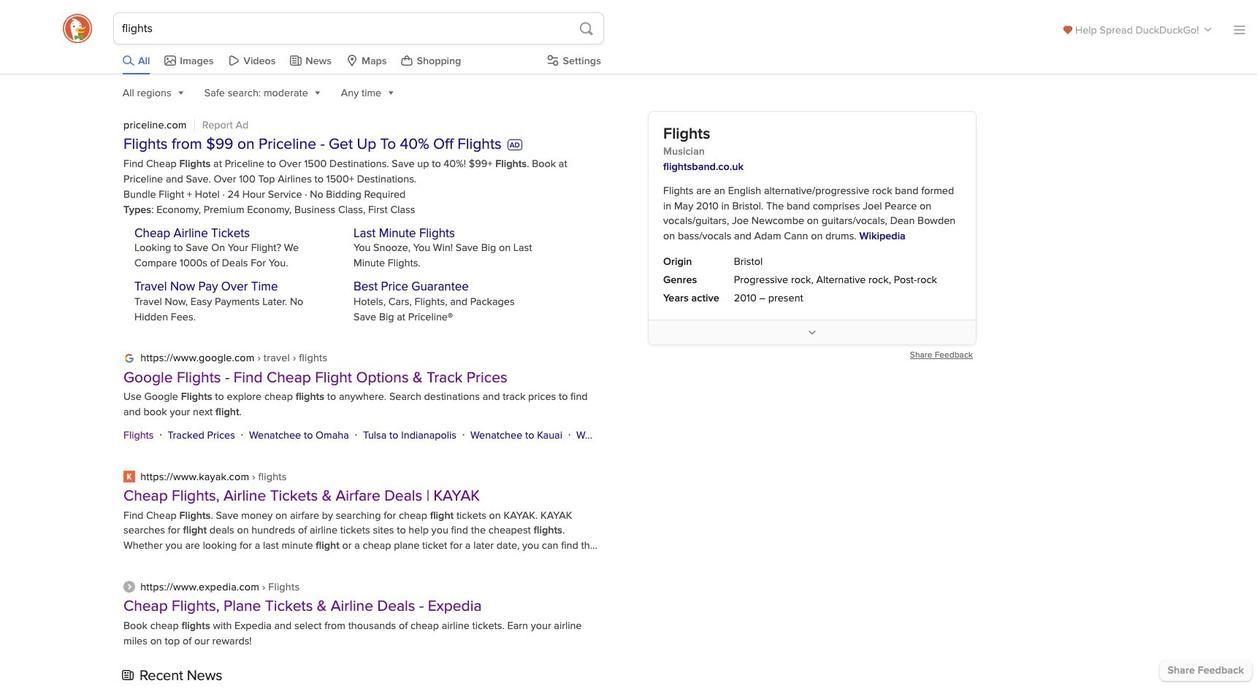 Task type: describe. For each thing, give the bounding box(es) containing it.
help spread duckduckgo! image
[[1064, 25, 1073, 34]]

search domain kayak.com image
[[123, 471, 135, 483]]

search domain expedia.com image
[[123, 582, 135, 594]]



Task type: vqa. For each thing, say whether or not it's contained in the screenshot.
TV inside Food Network American TV channel foodnetwork.com
no



Task type: locate. For each thing, give the bounding box(es) containing it.
search domain google.com image
[[123, 353, 135, 365]]

None submit
[[568, 12, 604, 45]]

None field
[[529, 258, 619, 278], [639, 258, 728, 278], [529, 258, 619, 278], [639, 258, 728, 278]]

None text field
[[122, 12, 567, 45]]



